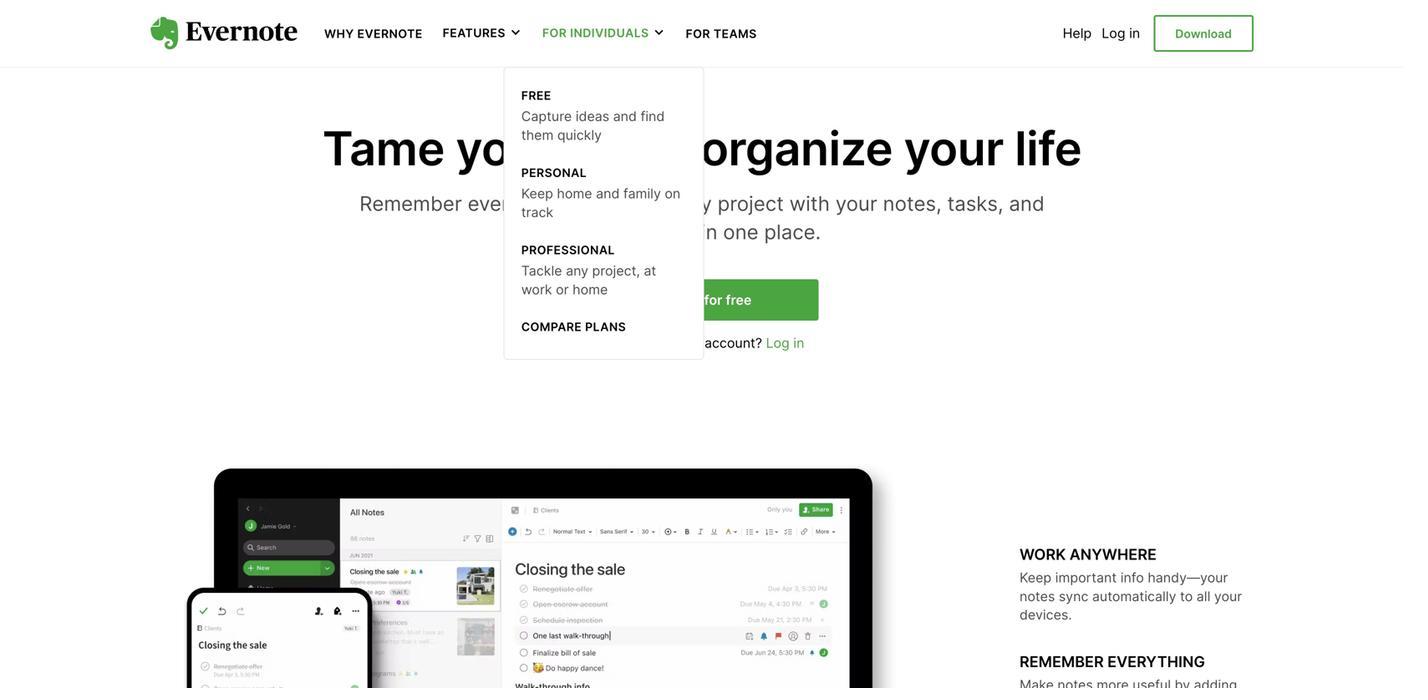 Task type: vqa. For each thing, say whether or not it's contained in the screenshot.
left we've
no



Task type: locate. For each thing, give the bounding box(es) containing it.
tame
[[323, 120, 445, 177]]

all inside work anywhere keep important info handy—your notes sync automatically to all your devices.
[[1197, 589, 1211, 605]]

0 horizontal spatial any
[[566, 263, 589, 279]]

evernote
[[357, 27, 423, 41]]

project
[[718, 192, 784, 216]]

everything down automatically
[[1108, 653, 1205, 672]]

log in link
[[1102, 25, 1141, 41], [766, 335, 805, 352]]

schedule
[[583, 220, 669, 244]]

your inside the remember everything and tackle any project with your notes, tasks, and schedule all in one place.
[[836, 192, 878, 216]]

your
[[456, 120, 556, 177], [904, 120, 1004, 177], [836, 192, 878, 216], [1215, 589, 1243, 605]]

1 horizontal spatial remember
[[1020, 653, 1104, 672]]

log in link right account? at the right of page
[[766, 335, 805, 352]]

remember down tame
[[360, 192, 462, 216]]

tackle
[[616, 192, 673, 216]]

log right help
[[1102, 25, 1126, 41]]

everything
[[468, 192, 569, 216], [1108, 653, 1205, 672]]

work
[[521, 282, 552, 298]]

your right to
[[1215, 589, 1243, 605]]

at
[[644, 263, 656, 279]]

1 vertical spatial log
[[766, 335, 790, 352]]

work anywhere keep important info handy—your notes sync automatically to all your devices.
[[1020, 546, 1243, 624]]

capture
[[521, 108, 572, 125]]

home down personal
[[557, 186, 592, 202]]

0 vertical spatial in
[[1130, 25, 1141, 41]]

1 horizontal spatial keep
[[1020, 570, 1052, 586]]

1 vertical spatial remember
[[1020, 653, 1104, 672]]

personal
[[521, 166, 587, 180]]

everything inside the remember everything and tackle any project with your notes, tasks, and schedule all in one place.
[[468, 192, 569, 216]]

info
[[1121, 570, 1144, 586]]

2 vertical spatial in
[[794, 335, 805, 352]]

1 vertical spatial home
[[573, 282, 608, 298]]

in right help
[[1130, 25, 1141, 41]]

0 horizontal spatial log in link
[[766, 335, 805, 352]]

in right account? at the right of page
[[794, 335, 805, 352]]

0 vertical spatial keep
[[521, 186, 553, 202]]

tackle
[[521, 263, 562, 279]]

evernote logo image
[[150, 17, 298, 50]]

keep
[[521, 186, 553, 202], [1020, 570, 1052, 586]]

0 vertical spatial remember
[[360, 192, 462, 216]]

0 vertical spatial log
[[1102, 25, 1126, 41]]

remember for remember everything and tackle any project with your notes, tasks, and schedule all in one place.
[[360, 192, 462, 216]]

keep up the notes on the right
[[1020, 570, 1052, 586]]

free
[[521, 89, 552, 103]]

1 horizontal spatial everything
[[1108, 653, 1205, 672]]

1 horizontal spatial for
[[686, 27, 711, 41]]

0 vertical spatial everything
[[468, 192, 569, 216]]

all down "on"
[[675, 220, 696, 244]]

home
[[557, 186, 592, 202], [573, 282, 608, 298]]

keep up track
[[521, 186, 553, 202]]

for individuals
[[542, 26, 649, 40]]

account?
[[705, 335, 762, 352]]

quickly
[[558, 127, 602, 143]]

compare plans
[[521, 320, 626, 335]]

log
[[1102, 25, 1126, 41], [766, 335, 790, 352]]

sign up for free link
[[586, 280, 819, 321]]

home right or
[[573, 282, 608, 298]]

an
[[686, 335, 701, 352]]

1 vertical spatial keep
[[1020, 570, 1052, 586]]

your right with
[[836, 192, 878, 216]]

for
[[542, 26, 567, 40], [686, 27, 711, 41]]

your inside work anywhere keep important info handy—your notes sync automatically to all your devices.
[[1215, 589, 1243, 605]]

in
[[1130, 25, 1141, 41], [701, 220, 718, 244], [794, 335, 805, 352]]

1 horizontal spatial any
[[678, 192, 712, 216]]

family
[[624, 186, 661, 202]]

remember inside the remember everything and tackle any project with your notes, tasks, and schedule all in one place.
[[360, 192, 462, 216]]

remember down devices.
[[1020, 653, 1104, 672]]

0 horizontal spatial log
[[766, 335, 790, 352]]

home inside personal keep home and family on track
[[557, 186, 592, 202]]

download
[[1176, 27, 1232, 41]]

1 horizontal spatial in
[[794, 335, 805, 352]]

0 horizontal spatial all
[[675, 220, 696, 244]]

everything down personal
[[468, 192, 569, 216]]

compare
[[521, 320, 582, 335]]

track
[[521, 204, 554, 221]]

organize
[[701, 120, 893, 177]]

0 vertical spatial any
[[678, 192, 712, 216]]

already have an account? log in
[[600, 335, 805, 352]]

your down the free
[[456, 120, 556, 177]]

0 horizontal spatial remember
[[360, 192, 462, 216]]

for inside "button"
[[542, 26, 567, 40]]

ideas
[[576, 108, 610, 125]]

all
[[675, 220, 696, 244], [1197, 589, 1211, 605]]

0 horizontal spatial in
[[701, 220, 718, 244]]

free
[[726, 292, 752, 308]]

and left 'find'
[[613, 108, 637, 125]]

1 vertical spatial log in link
[[766, 335, 805, 352]]

have
[[652, 335, 682, 352]]

any down professional
[[566, 263, 589, 279]]

everything for remember everything
[[1108, 653, 1205, 672]]

professional tackle any project, at work or home
[[521, 243, 656, 298]]

plans
[[585, 320, 626, 335]]

remember
[[360, 192, 462, 216], [1020, 653, 1104, 672]]

in inside the remember everything and tackle any project with your notes, tasks, and schedule all in one place.
[[701, 220, 718, 244]]

any
[[678, 192, 712, 216], [566, 263, 589, 279]]

in left 'one'
[[701, 220, 718, 244]]

home inside "professional tackle any project, at work or home"
[[573, 282, 608, 298]]

0 vertical spatial home
[[557, 186, 592, 202]]

for left teams
[[686, 27, 711, 41]]

anywhere
[[1070, 546, 1157, 564]]

for teams
[[686, 27, 757, 41]]

individuals
[[570, 26, 649, 40]]

for individuals button
[[542, 25, 666, 42]]

any right tackle
[[678, 192, 712, 216]]

sign
[[653, 292, 681, 308]]

1 vertical spatial in
[[701, 220, 718, 244]]

0 vertical spatial all
[[675, 220, 696, 244]]

them
[[521, 127, 554, 143]]

0 horizontal spatial keep
[[521, 186, 553, 202]]

keep inside work anywhere keep important info handy—your notes sync automatically to all your devices.
[[1020, 570, 1052, 586]]

0 vertical spatial log in link
[[1102, 25, 1141, 41]]

1 horizontal spatial log in link
[[1102, 25, 1141, 41]]

and inside personal keep home and family on track
[[596, 186, 620, 202]]

1 horizontal spatial all
[[1197, 589, 1211, 605]]

log in link right help
[[1102, 25, 1141, 41]]

already
[[600, 335, 648, 352]]

remember everything and tackle any project with your notes, tasks, and schedule all in one place.
[[360, 192, 1045, 244]]

sign up for free
[[653, 292, 752, 308]]

help
[[1063, 25, 1092, 41]]

free capture ideas and find them quickly
[[521, 89, 665, 143]]

personal keep home and family on track
[[521, 166, 681, 221]]

1 vertical spatial any
[[566, 263, 589, 279]]

remember for remember everything
[[1020, 653, 1104, 672]]

0 horizontal spatial for
[[542, 26, 567, 40]]

important
[[1056, 570, 1117, 586]]

and
[[613, 108, 637, 125], [596, 186, 620, 202], [574, 192, 610, 216], [1009, 192, 1045, 216]]

features button
[[443, 25, 522, 42]]

tame your work, organize your life
[[323, 120, 1082, 177]]

life
[[1015, 120, 1082, 177]]

1 horizontal spatial log
[[1102, 25, 1126, 41]]

and left family on the top of page
[[596, 186, 620, 202]]

1 vertical spatial everything
[[1108, 653, 1205, 672]]

log right account? at the right of page
[[766, 335, 790, 352]]

and up schedule
[[574, 192, 610, 216]]

find
[[641, 108, 665, 125]]

1 vertical spatial all
[[1197, 589, 1211, 605]]

all right to
[[1197, 589, 1211, 605]]

0 horizontal spatial everything
[[468, 192, 569, 216]]

work
[[1020, 546, 1066, 564]]

for left 'individuals'
[[542, 26, 567, 40]]

help link
[[1063, 25, 1092, 41]]



Task type: describe. For each thing, give the bounding box(es) containing it.
on
[[665, 186, 681, 202]]

compare plans link
[[521, 320, 687, 339]]

for
[[704, 292, 723, 308]]

your up tasks,
[[904, 120, 1004, 177]]

to
[[1180, 589, 1193, 605]]

devices.
[[1020, 608, 1072, 624]]

keep inside personal keep home and family on track
[[521, 186, 553, 202]]

tasks,
[[948, 192, 1004, 216]]

everything for remember everything and tackle any project with your notes, tasks, and schedule all in one place.
[[468, 192, 569, 216]]

evernote ui on desktop and mobile image
[[150, 460, 953, 689]]

for for for teams
[[686, 27, 711, 41]]

work,
[[567, 120, 689, 177]]

or
[[556, 282, 569, 298]]

log in
[[1102, 25, 1141, 41]]

for for for individuals
[[542, 26, 567, 40]]

any inside the remember everything and tackle any project with your notes, tasks, and schedule all in one place.
[[678, 192, 712, 216]]

automatically
[[1093, 589, 1177, 605]]

all inside the remember everything and tackle any project with your notes, tasks, and schedule all in one place.
[[675, 220, 696, 244]]

any inside "professional tackle any project, at work or home"
[[566, 263, 589, 279]]

and inside 'free capture ideas and find them quickly'
[[613, 108, 637, 125]]

why evernote
[[324, 27, 423, 41]]

one
[[723, 220, 759, 244]]

2 horizontal spatial in
[[1130, 25, 1141, 41]]

teams
[[714, 27, 757, 41]]

with
[[790, 192, 830, 216]]

remember everything
[[1020, 653, 1205, 672]]

professional
[[521, 243, 615, 257]]

handy—your
[[1148, 570, 1228, 586]]

place.
[[764, 220, 821, 244]]

why
[[324, 27, 354, 41]]

notes,
[[883, 192, 942, 216]]

notes
[[1020, 589, 1055, 605]]

and right tasks,
[[1009, 192, 1045, 216]]

project,
[[592, 263, 640, 279]]

why evernote link
[[324, 25, 423, 41]]

download link
[[1154, 15, 1254, 52]]

features
[[443, 26, 506, 40]]

sync
[[1059, 589, 1089, 605]]

up
[[685, 292, 701, 308]]

for teams link
[[686, 25, 757, 41]]



